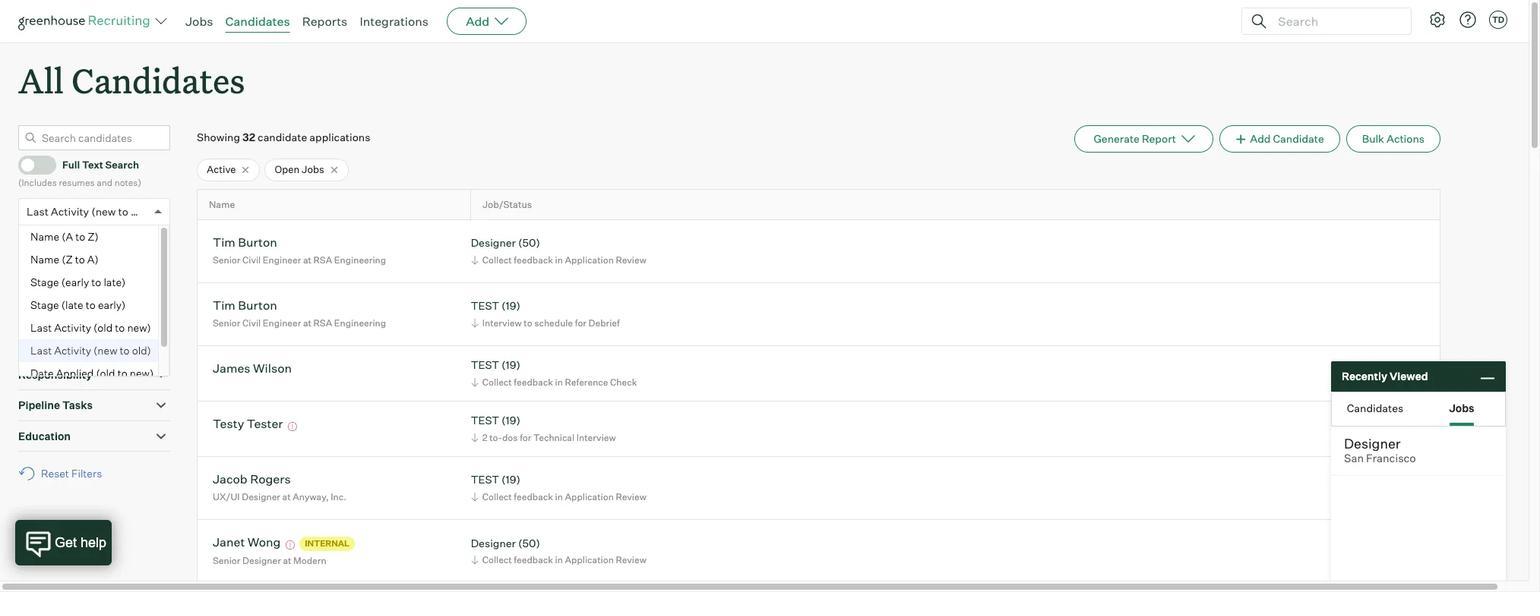 Task type: locate. For each thing, give the bounding box(es) containing it.
(19) for test (19) 2 to-dos for technical interview
[[502, 415, 521, 428]]

2 vertical spatial senior
[[213, 556, 241, 567]]

(new inside 'option'
[[94, 344, 117, 357]]

generate report button
[[1075, 126, 1214, 153]]

engineer
[[263, 255, 301, 266], [263, 318, 301, 329]]

reports
[[302, 14, 348, 29]]

senior
[[213, 255, 241, 266], [213, 318, 241, 329], [213, 556, 241, 567]]

for right dos
[[520, 432, 532, 444]]

text
[[82, 159, 103, 171]]

0 vertical spatial designer (50) collect feedback in application review
[[471, 237, 647, 266]]

jacob rogers ux/ui designer at anyway, inc.
[[213, 472, 347, 503]]

1 vertical spatial rsa
[[314, 318, 332, 329]]

notes)
[[115, 177, 141, 189]]

0 horizontal spatial add
[[466, 14, 490, 29]]

1 vertical spatial (50)
[[518, 537, 540, 550]]

1 vertical spatial new)
[[130, 367, 154, 380]]

last activity (new to old) option up name (a to z) option
[[27, 205, 150, 218]]

1 horizontal spatial add
[[1251, 132, 1271, 145]]

None field
[[19, 199, 34, 225]]

1 vertical spatial name
[[30, 230, 59, 243]]

to up date applied (old to new)
[[120, 344, 130, 357]]

janet wong
[[213, 535, 281, 551]]

2 (19) from the top
[[502, 359, 521, 372]]

all
[[18, 58, 64, 103]]

test (19) collect feedback in application review
[[471, 474, 647, 503]]

activity down details
[[54, 321, 91, 334]]

2 feedback from the top
[[514, 377, 553, 388]]

last up date
[[30, 344, 52, 357]]

(new up date applied (old to new)
[[94, 344, 117, 357]]

last activity (new to old) down last activity (old to new) option
[[30, 344, 151, 357]]

2 designer (50) collect feedback in application review from the top
[[471, 537, 647, 567]]

(old down early)
[[94, 321, 113, 334]]

name (z to a) option
[[19, 248, 158, 271]]

1 vertical spatial candidates
[[72, 58, 245, 103]]

old) up date applied (old to new)
[[132, 344, 151, 357]]

1 senior from the top
[[213, 255, 241, 266]]

last activity (new to old)
[[27, 205, 150, 218], [30, 344, 151, 357]]

0 vertical spatial last activity (new to old)
[[27, 205, 150, 218]]

last for the bottom last activity (new to old) 'option'
[[30, 344, 52, 357]]

and
[[97, 177, 113, 189]]

tim for test
[[213, 298, 236, 313]]

francisco
[[1367, 452, 1417, 466]]

to down early)
[[115, 321, 125, 334]]

designer (50) collect feedback in application review down test (19) collect feedback in application review on the left bottom
[[471, 537, 647, 567]]

1 vertical spatial old)
[[132, 344, 151, 357]]

testy tester has been in technical interview for more than 14 days image
[[286, 423, 299, 432]]

1 vertical spatial tim burton link
[[213, 298, 277, 316]]

3 (19) from the top
[[502, 415, 521, 428]]

td button
[[1487, 8, 1511, 32]]

2 collect feedback in application review link from the top
[[469, 490, 651, 505]]

2 burton from the top
[[238, 298, 277, 313]]

1 horizontal spatial for
[[575, 318, 587, 329]]

td button
[[1490, 11, 1508, 29]]

recently
[[1342, 370, 1388, 383]]

(19) up interview to schedule for debrief link
[[502, 300, 521, 313]]

1 vertical spatial stage
[[30, 298, 59, 311]]

(19) for test (19) collect feedback in reference check
[[502, 359, 521, 372]]

3 in from the top
[[555, 492, 563, 503]]

designer (50) collect feedback in application review
[[471, 237, 647, 266], [471, 537, 647, 567]]

3 feedback from the top
[[514, 492, 553, 503]]

1 tim from the top
[[213, 235, 236, 250]]

1 (50) from the top
[[518, 237, 540, 250]]

(50) down test (19) collect feedback in application review on the left bottom
[[518, 537, 540, 550]]

1 vertical spatial (old
[[96, 367, 115, 380]]

test for test (19) collect feedback in application review
[[471, 474, 499, 487]]

test down 2
[[471, 474, 499, 487]]

1 vertical spatial tim burton senior civil engineer at rsa engineering
[[213, 298, 386, 329]]

jobs
[[185, 14, 213, 29], [302, 164, 324, 176], [18, 276, 44, 289], [1450, 402, 1475, 415]]

collect feedback in application review link
[[469, 253, 651, 268], [469, 490, 651, 505], [469, 554, 651, 568]]

candidates link
[[225, 14, 290, 29]]

feedback inside test (19) collect feedback in reference check
[[514, 377, 553, 388]]

(old inside 'option'
[[96, 367, 115, 380]]

0 vertical spatial new)
[[127, 321, 151, 334]]

2 rsa from the top
[[314, 318, 332, 329]]

in left reference
[[555, 377, 563, 388]]

viewed
[[1390, 370, 1429, 383]]

application
[[18, 245, 78, 258], [565, 255, 614, 266], [565, 492, 614, 503], [565, 555, 614, 567]]

0 vertical spatial for
[[575, 318, 587, 329]]

1 vertical spatial add
[[1251, 132, 1271, 145]]

source
[[18, 338, 55, 351]]

to right applied
[[118, 367, 127, 380]]

1 vertical spatial designer (50) collect feedback in application review
[[471, 537, 647, 567]]

new)
[[127, 321, 151, 334], [130, 367, 154, 380]]

test for test (19) collect feedback in reference check
[[471, 359, 499, 372]]

2 tim from the top
[[213, 298, 236, 313]]

1 vertical spatial interview
[[577, 432, 616, 444]]

name for name
[[209, 199, 235, 210]]

2 vertical spatial name
[[30, 253, 59, 266]]

1 (19) from the top
[[502, 300, 521, 313]]

late)
[[104, 276, 126, 289]]

last down profile
[[30, 321, 52, 334]]

feedback
[[514, 255, 553, 266], [514, 377, 553, 388], [514, 492, 553, 503], [514, 555, 553, 567]]

4 in from the top
[[555, 555, 563, 567]]

0 vertical spatial (new
[[91, 205, 116, 218]]

0 vertical spatial old)
[[131, 205, 150, 218]]

2 test from the top
[[471, 359, 499, 372]]

tim burton senior civil engineer at rsa engineering
[[213, 235, 386, 266], [213, 298, 386, 329]]

stage down "name (z to a)"
[[30, 276, 59, 289]]

0 vertical spatial interview
[[482, 318, 522, 329]]

candidates down jobs link
[[72, 58, 245, 103]]

rsa for test (19)
[[314, 318, 332, 329]]

2 review from the top
[[616, 492, 647, 503]]

interview left schedule
[[482, 318, 522, 329]]

feedback inside test (19) collect feedback in application review
[[514, 492, 553, 503]]

last activity (new to old) option
[[27, 205, 150, 218], [19, 340, 158, 362]]

1 engineer from the top
[[263, 255, 301, 266]]

old) for the bottom last activity (new to old) 'option'
[[132, 344, 151, 357]]

1 burton from the top
[[238, 235, 277, 250]]

last activity (new to old) for the bottom last activity (new to old) 'option'
[[30, 344, 151, 357]]

3 collect from the top
[[482, 492, 512, 503]]

new) right applied
[[130, 367, 154, 380]]

0 vertical spatial stage
[[30, 276, 59, 289]]

pipeline tasks
[[18, 399, 93, 412]]

last inside option
[[30, 321, 52, 334]]

name left (a
[[30, 230, 59, 243]]

candidate
[[258, 131, 307, 144]]

2 vertical spatial last
[[30, 344, 52, 357]]

0 vertical spatial tim burton link
[[213, 235, 277, 253]]

0 vertical spatial civil
[[243, 255, 261, 266]]

0 vertical spatial collect feedback in application review link
[[469, 253, 651, 268]]

test up collect feedback in reference check link
[[471, 359, 499, 372]]

application inside test (19) collect feedback in application review
[[565, 492, 614, 503]]

stage (early to late)
[[30, 276, 126, 289]]

activity up (a
[[51, 205, 89, 218]]

2 vertical spatial collect feedback in application review link
[[469, 554, 651, 568]]

tim for designer
[[213, 235, 236, 250]]

1 vertical spatial burton
[[238, 298, 277, 313]]

new) inside 'option'
[[130, 367, 154, 380]]

active
[[207, 164, 236, 176]]

0 vertical spatial rsa
[[314, 255, 332, 266]]

add button
[[447, 8, 527, 35]]

civil
[[243, 255, 261, 266], [243, 318, 261, 329]]

last activity (new to old) inside 'option'
[[30, 344, 151, 357]]

1 vertical spatial tim
[[213, 298, 236, 313]]

feedback for collect feedback in reference check link
[[514, 377, 553, 388]]

0 vertical spatial review
[[616, 255, 647, 266]]

collect feedback in application review link down technical
[[469, 490, 651, 505]]

activity
[[51, 205, 89, 218], [54, 321, 91, 334], [54, 344, 91, 357]]

(50)
[[518, 237, 540, 250], [518, 537, 540, 550]]

2 vertical spatial activity
[[54, 344, 91, 357]]

collect
[[482, 255, 512, 266], [482, 377, 512, 388], [482, 492, 512, 503], [482, 555, 512, 567]]

1 rsa from the top
[[314, 255, 332, 266]]

review inside test (19) collect feedback in application review
[[616, 492, 647, 503]]

engineering for test (19)
[[334, 318, 386, 329]]

0 vertical spatial senior
[[213, 255, 241, 266]]

2 tim burton link from the top
[[213, 298, 277, 316]]

profile details
[[18, 307, 90, 320]]

list box
[[19, 226, 170, 385]]

civil for designer (50)
[[243, 255, 261, 266]]

test inside test (19) collect feedback in reference check
[[471, 359, 499, 372]]

2 vertical spatial candidates
[[1347, 402, 1404, 415]]

1 vertical spatial (new
[[94, 344, 117, 357]]

3 test from the top
[[471, 415, 499, 428]]

jobs link
[[185, 14, 213, 29]]

jacob rogers link
[[213, 472, 291, 490]]

0 horizontal spatial for
[[520, 432, 532, 444]]

1 vertical spatial for
[[520, 432, 532, 444]]

(old
[[94, 321, 113, 334], [96, 367, 115, 380]]

tim burton link for designer
[[213, 235, 277, 253]]

2 vertical spatial review
[[616, 555, 647, 567]]

engineering for designer (50)
[[334, 255, 386, 266]]

stage
[[30, 276, 59, 289], [30, 298, 59, 311]]

4 feedback from the top
[[514, 555, 553, 567]]

last activity (new to old) option up date applied (old to new)
[[19, 340, 158, 362]]

1 test from the top
[[471, 300, 499, 313]]

new) inside option
[[127, 321, 151, 334]]

applied
[[56, 367, 94, 380]]

collect feedback in application review link for rogers
[[469, 490, 651, 505]]

burton
[[238, 235, 277, 250], [238, 298, 277, 313]]

responsibility
[[18, 368, 92, 381]]

all candidates
[[18, 58, 245, 103]]

(old for activity
[[94, 321, 113, 334]]

collect feedback in application review link down test (19) collect feedback in application review on the left bottom
[[469, 554, 651, 568]]

2 tim burton senior civil engineer at rsa engineering from the top
[[213, 298, 386, 329]]

(old right applied
[[96, 367, 115, 380]]

to
[[118, 205, 128, 218], [75, 230, 85, 243], [75, 253, 85, 266], [91, 276, 101, 289], [86, 298, 96, 311], [524, 318, 533, 329], [115, 321, 125, 334], [120, 344, 130, 357], [118, 367, 127, 380]]

candidate reports are now available! apply filters and select "view in app" element
[[1075, 126, 1214, 153]]

bulk
[[1363, 132, 1385, 145]]

0 vertical spatial tim burton senior civil engineer at rsa engineering
[[213, 235, 386, 266]]

candidates down recently viewed
[[1347, 402, 1404, 415]]

ux/ui
[[213, 492, 240, 503]]

1 vertical spatial civil
[[243, 318, 261, 329]]

for inside test (19) 2 to-dos for technical interview
[[520, 432, 532, 444]]

candidates right jobs link
[[225, 14, 290, 29]]

name for name (z to a)
[[30, 253, 59, 266]]

1 feedback from the top
[[514, 255, 553, 266]]

reset filters
[[41, 468, 102, 481]]

0 vertical spatial activity
[[51, 205, 89, 218]]

1 civil from the top
[[243, 255, 261, 266]]

4 (19) from the top
[[502, 474, 521, 487]]

tim burton senior civil engineer at rsa engineering for test
[[213, 298, 386, 329]]

name for name (a to z)
[[30, 230, 59, 243]]

collect feedback in application review link up test (19) interview to schedule for debrief
[[469, 253, 651, 268]]

to left the late)
[[91, 276, 101, 289]]

test for test (19) interview to schedule for debrief
[[471, 300, 499, 313]]

1 vertical spatial activity
[[54, 321, 91, 334]]

0 vertical spatial engineering
[[334, 255, 386, 266]]

1 stage from the top
[[30, 276, 59, 289]]

activity for topmost last activity (new to old) 'option'
[[51, 205, 89, 218]]

(new
[[91, 205, 116, 218], [94, 344, 117, 357]]

last inside 'option'
[[30, 344, 52, 357]]

2 collect from the top
[[482, 377, 512, 388]]

greenhouse recruiting image
[[18, 12, 155, 30]]

designer (50) collect feedback in application review up test (19) interview to schedule for debrief
[[471, 237, 647, 266]]

test up 2
[[471, 415, 499, 428]]

designer inside jacob rogers ux/ui designer at anyway, inc.
[[242, 492, 280, 503]]

stage (late to early) option
[[19, 294, 158, 317]]

schedule
[[535, 318, 573, 329]]

(old for applied
[[96, 367, 115, 380]]

designer
[[471, 237, 516, 250], [1345, 436, 1401, 452], [242, 492, 280, 503], [471, 537, 516, 550], [243, 556, 281, 567]]

open jobs
[[275, 164, 324, 176]]

to inside 'option'
[[120, 344, 130, 357]]

(19) inside test (19) collect feedback in application review
[[502, 474, 521, 487]]

1 vertical spatial engineer
[[263, 318, 301, 329]]

in down technical
[[555, 492, 563, 503]]

2 stage from the top
[[30, 298, 59, 311]]

(19) inside test (19) interview to schedule for debrief
[[502, 300, 521, 313]]

(new for the bottom last activity (new to old) 'option'
[[94, 344, 117, 357]]

activity for the bottom last activity (new to old) 'option'
[[54, 344, 91, 357]]

name left (z
[[30, 253, 59, 266]]

0 vertical spatial burton
[[238, 235, 277, 250]]

designer inside designer san francisco
[[1345, 436, 1401, 452]]

(19) inside test (19) collect feedback in reference check
[[502, 359, 521, 372]]

generate report
[[1094, 132, 1177, 145]]

(old inside option
[[94, 321, 113, 334]]

1 tim burton senior civil engineer at rsa engineering from the top
[[213, 235, 386, 266]]

Search candidates field
[[18, 126, 170, 151]]

interview inside test (19) interview to schedule for debrief
[[482, 318, 522, 329]]

debrief
[[589, 318, 620, 329]]

2 senior from the top
[[213, 318, 241, 329]]

1 engineering from the top
[[334, 255, 386, 266]]

1 tim burton link from the top
[[213, 235, 277, 253]]

(19) down dos
[[502, 474, 521, 487]]

1 designer (50) collect feedback in application review from the top
[[471, 237, 647, 266]]

add
[[466, 14, 490, 29], [1251, 132, 1271, 145]]

last down "(includes"
[[27, 205, 49, 218]]

(19) up dos
[[502, 415, 521, 428]]

to left schedule
[[524, 318, 533, 329]]

(19) inside test (19) 2 to-dos for technical interview
[[502, 415, 521, 428]]

0 vertical spatial engineer
[[263, 255, 301, 266]]

1 vertical spatial last
[[30, 321, 52, 334]]

add inside "popup button"
[[466, 14, 490, 29]]

3 review from the top
[[616, 555, 647, 567]]

tim down active
[[213, 235, 236, 250]]

3 collect feedback in application review link from the top
[[469, 554, 651, 568]]

2 in from the top
[[555, 377, 563, 388]]

0 vertical spatial (old
[[94, 321, 113, 334]]

activity inside option
[[54, 321, 91, 334]]

activity for last activity (old to new) option
[[54, 321, 91, 334]]

name down active
[[209, 199, 235, 210]]

report
[[1142, 132, 1177, 145]]

0 vertical spatial last
[[27, 205, 49, 218]]

tasks
[[62, 399, 93, 412]]

0 horizontal spatial interview
[[482, 318, 522, 329]]

last for topmost last activity (new to old) 'option'
[[27, 205, 49, 218]]

filters
[[71, 468, 102, 481]]

new) down "stage (late to early)" option
[[127, 321, 151, 334]]

1 vertical spatial engineering
[[334, 318, 386, 329]]

interview to schedule for debrief link
[[469, 316, 624, 331]]

for left "debrief"
[[575, 318, 587, 329]]

2 engineer from the top
[[263, 318, 301, 329]]

test inside test (19) 2 to-dos for technical interview
[[471, 415, 499, 428]]

0 vertical spatial name
[[209, 199, 235, 210]]

2
[[482, 432, 488, 444]]

4 test from the top
[[471, 474, 499, 487]]

old) down notes)
[[131, 205, 150, 218]]

(new up z)
[[91, 205, 116, 218]]

new) for last activity (old to new)
[[127, 321, 151, 334]]

(19)
[[502, 300, 521, 313], [502, 359, 521, 372], [502, 415, 521, 428], [502, 474, 521, 487]]

2 to-dos for technical interview link
[[469, 431, 620, 445]]

for inside test (19) interview to schedule for debrief
[[575, 318, 587, 329]]

last activity (new to old) for topmost last activity (new to old) 'option'
[[27, 205, 150, 218]]

old) for topmost last activity (new to old) 'option'
[[131, 205, 150, 218]]

1 collect from the top
[[482, 255, 512, 266]]

candidates
[[225, 14, 290, 29], [72, 58, 245, 103], [1347, 402, 1404, 415]]

jacob
[[213, 472, 248, 488]]

tab list
[[1332, 393, 1506, 426]]

stage left (late
[[30, 298, 59, 311]]

test up interview to schedule for debrief link
[[471, 300, 499, 313]]

4 collect from the top
[[482, 555, 512, 567]]

in inside test (19) collect feedback in application review
[[555, 492, 563, 503]]

activity up applied
[[54, 344, 91, 357]]

list box containing name (a to z)
[[19, 226, 170, 385]]

0 vertical spatial add
[[466, 14, 490, 29]]

last activity (new to old) up name (a to z) option
[[27, 205, 150, 218]]

1 horizontal spatial interview
[[577, 432, 616, 444]]

name
[[209, 199, 235, 210], [30, 230, 59, 243], [30, 253, 59, 266]]

(50) down job/status
[[518, 237, 540, 250]]

(new for topmost last activity (new to old) 'option'
[[91, 205, 116, 218]]

stage for stage (late to early)
[[30, 298, 59, 311]]

(19) for test (19) collect feedback in application review
[[502, 474, 521, 487]]

2 civil from the top
[[243, 318, 261, 329]]

test inside test (19) collect feedback in application review
[[471, 474, 499, 487]]

interview
[[482, 318, 522, 329], [577, 432, 616, 444]]

to inside test (19) interview to schedule for debrief
[[524, 318, 533, 329]]

test inside test (19) interview to schedule for debrief
[[471, 300, 499, 313]]

0 vertical spatial (50)
[[518, 237, 540, 250]]

32
[[243, 131, 255, 144]]

1 collect feedback in application review link from the top
[[469, 253, 651, 268]]

in up test (19) interview to schedule for debrief
[[555, 255, 563, 266]]

old) inside 'option'
[[132, 344, 151, 357]]

tim up james
[[213, 298, 236, 313]]

technical
[[534, 432, 575, 444]]

Search text field
[[1275, 10, 1398, 32]]

in down test (19) collect feedback in application review on the left bottom
[[555, 555, 563, 567]]

2 (50) from the top
[[518, 537, 540, 550]]

interview right technical
[[577, 432, 616, 444]]

1 vertical spatial senior
[[213, 318, 241, 329]]

0 vertical spatial tim
[[213, 235, 236, 250]]

(19) up collect feedback in reference check link
[[502, 359, 521, 372]]

test (19) collect feedback in reference check
[[471, 359, 637, 388]]

1 vertical spatial collect feedback in application review link
[[469, 490, 651, 505]]

activity inside 'option'
[[54, 344, 91, 357]]

2 engineering from the top
[[334, 318, 386, 329]]

to right (z
[[75, 253, 85, 266]]

in
[[555, 255, 563, 266], [555, 377, 563, 388], [555, 492, 563, 503], [555, 555, 563, 567]]

to down notes)
[[118, 205, 128, 218]]

1 vertical spatial last activity (new to old)
[[30, 344, 151, 357]]

1 vertical spatial review
[[616, 492, 647, 503]]



Task type: describe. For each thing, give the bounding box(es) containing it.
generate
[[1094, 132, 1140, 145]]

inc.
[[331, 492, 347, 503]]

applications
[[310, 131, 370, 144]]

early)
[[98, 298, 126, 311]]

collect feedback in application review link for burton
[[469, 253, 651, 268]]

1 in from the top
[[555, 255, 563, 266]]

to right (late
[[86, 298, 96, 311]]

name (a to z)
[[30, 230, 99, 243]]

janet wong has been in application review for more than 5 days image
[[283, 542, 297, 551]]

type
[[80, 245, 106, 258]]

tab list containing candidates
[[1332, 393, 1506, 426]]

3 senior from the top
[[213, 556, 241, 567]]

reset filters button
[[18, 460, 110, 488]]

new) for date applied (old to new)
[[130, 367, 154, 380]]

burton for test
[[238, 298, 277, 313]]

civil for test (19)
[[243, 318, 261, 329]]

last for last activity (old to new) option
[[30, 321, 52, 334]]

reference
[[565, 377, 608, 388]]

(early
[[61, 276, 89, 289]]

for for test (19) interview to schedule for debrief
[[575, 318, 587, 329]]

engineer for designer (50)
[[263, 255, 301, 266]]

testy tester
[[213, 417, 283, 432]]

(late
[[61, 298, 83, 311]]

anyway,
[[293, 492, 329, 503]]

modern
[[293, 556, 327, 567]]

date applied (old to new) option
[[19, 362, 158, 385]]

janet wong link
[[213, 535, 281, 553]]

burton for designer
[[238, 235, 277, 250]]

engineer for test (19)
[[263, 318, 301, 329]]

last activity (old to new) option
[[19, 317, 158, 340]]

0 vertical spatial candidates
[[225, 14, 290, 29]]

stage for stage (early to late)
[[30, 276, 59, 289]]

san
[[1345, 452, 1364, 466]]

wilson
[[253, 361, 292, 377]]

recently viewed
[[1342, 370, 1429, 383]]

1 vertical spatial last activity (new to old) option
[[19, 340, 158, 362]]

collect feedback in reference check link
[[469, 375, 641, 390]]

tim burton link for test
[[213, 298, 277, 316]]

reset
[[41, 468, 69, 481]]

(z
[[62, 253, 73, 266]]

full text search (includes resumes and notes)
[[18, 159, 141, 189]]

open
[[275, 164, 300, 176]]

z)
[[88, 230, 99, 243]]

at inside jacob rogers ux/ui designer at anyway, inc.
[[282, 492, 291, 503]]

senior for designer (50)
[[213, 255, 241, 266]]

date
[[30, 367, 54, 380]]

add candidate link
[[1220, 126, 1341, 153]]

interview inside test (19) 2 to-dos for technical interview
[[577, 432, 616, 444]]

janet
[[213, 535, 245, 551]]

candidate
[[1274, 132, 1325, 145]]

integrations link
[[360, 14, 429, 29]]

senior for test (19)
[[213, 318, 241, 329]]

configure image
[[1429, 11, 1447, 29]]

search
[[105, 159, 139, 171]]

test (19) interview to schedule for debrief
[[471, 300, 620, 329]]

(a
[[62, 230, 73, 243]]

pipeline
[[18, 399, 60, 412]]

to left z)
[[75, 230, 85, 243]]

1 review from the top
[[616, 255, 647, 266]]

james
[[213, 361, 251, 377]]

name (z to a)
[[30, 253, 99, 266]]

checkmark image
[[25, 159, 36, 170]]

test for test (19) 2 to-dos for technical interview
[[471, 415, 499, 428]]

check
[[610, 377, 637, 388]]

a)
[[87, 253, 99, 266]]

collect inside test (19) collect feedback in reference check
[[482, 377, 512, 388]]

in inside test (19) collect feedback in reference check
[[555, 377, 563, 388]]

feedback for collect feedback in application review link associated with rogers
[[514, 492, 553, 503]]

test (19) 2 to-dos for technical interview
[[471, 415, 616, 444]]

actions
[[1387, 132, 1425, 145]]

collect inside test (19) collect feedback in application review
[[482, 492, 512, 503]]

td
[[1493, 14, 1505, 25]]

rsa for designer (50)
[[314, 255, 332, 266]]

senior designer at modern
[[213, 556, 327, 567]]

candidates inside tab list
[[1347, 402, 1404, 415]]

date applied (old to new)
[[30, 367, 154, 380]]

add for add
[[466, 14, 490, 29]]

last activity (old to new)
[[30, 321, 151, 334]]

testy tester link
[[213, 417, 283, 434]]

for for test (19) 2 to-dos for technical interview
[[520, 432, 532, 444]]

feedback for third collect feedback in application review link from the top of the page
[[514, 555, 553, 567]]

0 vertical spatial last activity (new to old) option
[[27, 205, 150, 218]]

rogers
[[250, 472, 291, 488]]

add candidate
[[1251, 132, 1325, 145]]

stage (late to early)
[[30, 298, 126, 311]]

profile
[[18, 307, 52, 320]]

review for designer (50)
[[616, 555, 647, 567]]

name (a to z) option
[[19, 226, 158, 248]]

tim burton senior civil engineer at rsa engineering for designer
[[213, 235, 386, 266]]

stage (early to late) option
[[19, 271, 158, 294]]

showing 32 candidate applications
[[197, 131, 370, 144]]

add for add candidate
[[1251, 132, 1271, 145]]

james wilson
[[213, 361, 292, 377]]

to inside 'option'
[[118, 367, 127, 380]]

(19) for test (19) interview to schedule for debrief
[[502, 300, 521, 313]]

(includes
[[18, 177, 57, 189]]

wong
[[248, 535, 281, 551]]

showing
[[197, 131, 240, 144]]

jobs inside tab list
[[1450, 402, 1475, 415]]

james wilson link
[[213, 361, 292, 379]]

testy
[[213, 417, 244, 432]]

to-
[[490, 432, 502, 444]]

integrations
[[360, 14, 429, 29]]

tester
[[247, 417, 283, 432]]

job/status
[[483, 199, 532, 210]]

bulk actions link
[[1347, 126, 1441, 153]]

designer san francisco
[[1345, 436, 1417, 466]]

dos
[[502, 432, 518, 444]]

details
[[54, 307, 90, 320]]

full
[[62, 159, 80, 171]]

application type
[[18, 245, 106, 258]]

review for test (19)
[[616, 492, 647, 503]]

reports link
[[302, 14, 348, 29]]

internal
[[305, 539, 350, 549]]

resumes
[[59, 177, 95, 189]]

bulk actions
[[1363, 132, 1425, 145]]



Task type: vqa. For each thing, say whether or not it's contained in the screenshot.
2023
no



